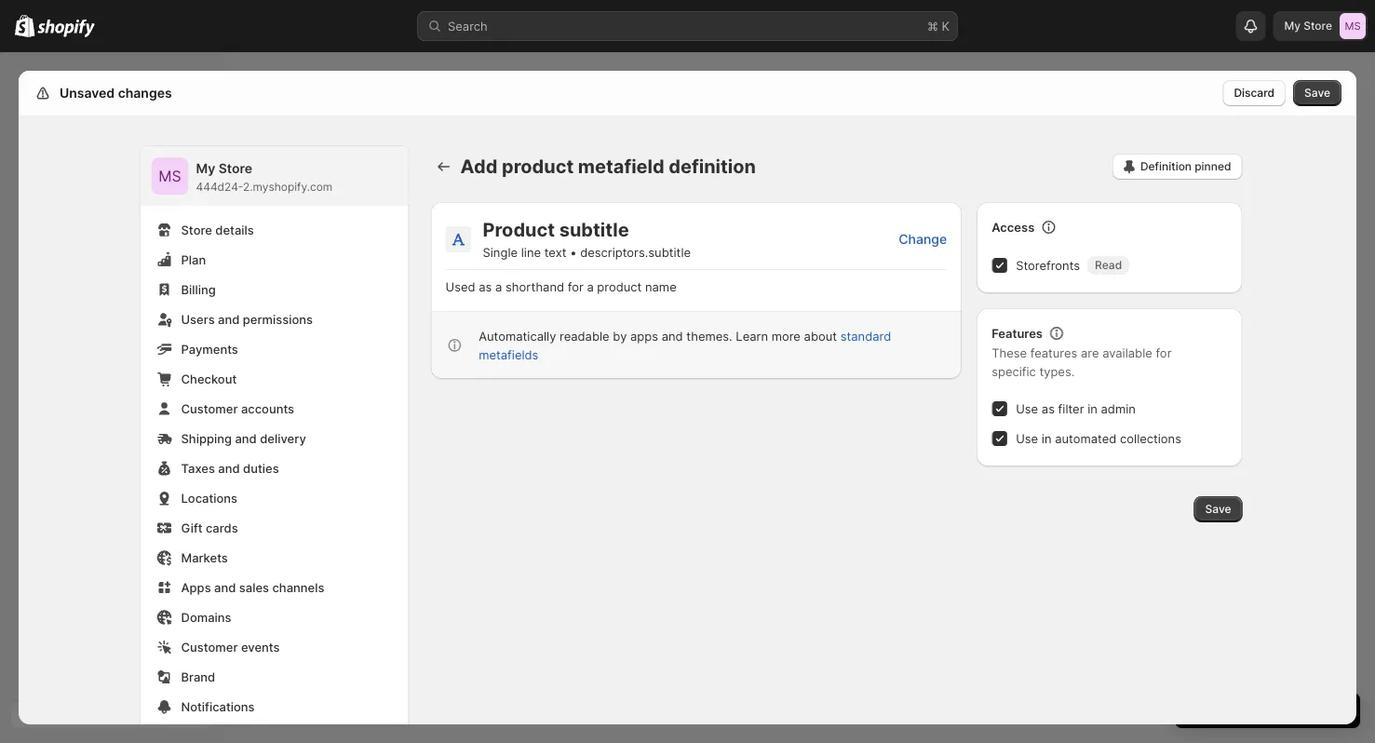 Task type: describe. For each thing, give the bounding box(es) containing it.
these
[[992, 346, 1027, 360]]

as for used
[[479, 279, 492, 294]]

0 vertical spatial product
[[502, 155, 574, 178]]

1 vertical spatial product
[[597, 279, 642, 294]]

metafield
[[578, 155, 665, 178]]

features
[[992, 326, 1043, 340]]

my store 444d24-2.myshopify.com
[[196, 161, 333, 194]]

use for use in automated collections
[[1016, 431, 1039, 446]]

0 vertical spatial in
[[1088, 401, 1098, 416]]

checkout
[[181, 372, 237, 386]]

shorthand
[[506, 279, 564, 294]]

customer events link
[[151, 634, 397, 660]]

name
[[645, 279, 677, 294]]

automatically
[[479, 329, 556, 343]]

taxes and duties
[[181, 461, 279, 475]]

subtitle
[[559, 218, 629, 241]]

add product metafield definition
[[461, 155, 756, 178]]

apps
[[631, 329, 658, 343]]

definition pinned
[[1141, 160, 1232, 173]]

locations
[[181, 491, 238, 505]]

unsaved changes
[[60, 85, 172, 101]]

plan link
[[151, 247, 397, 273]]

access
[[992, 220, 1035, 234]]

for for shorthand
[[568, 279, 584, 294]]

channels
[[272, 580, 324, 595]]

billing
[[181, 282, 216, 297]]

2 a from the left
[[587, 279, 594, 294]]

444d24-
[[196, 180, 243, 194]]

brand
[[181, 670, 215, 684]]

0 horizontal spatial save button
[[1194, 496, 1243, 522]]

admin
[[1101, 401, 1136, 416]]

gift cards link
[[151, 515, 397, 541]]

shipping
[[181, 431, 232, 446]]

as for use
[[1042, 401, 1055, 416]]

events
[[241, 640, 280, 654]]

domains link
[[151, 604, 397, 630]]

definition
[[669, 155, 756, 178]]

product
[[483, 218, 555, 241]]

learn
[[736, 329, 768, 343]]

line
[[521, 245, 541, 259]]

apps and sales channels
[[181, 580, 324, 595]]

⌘ k
[[928, 19, 950, 33]]

locations link
[[151, 485, 397, 511]]

unsaved
[[60, 85, 115, 101]]

store details link
[[151, 217, 397, 243]]

taxes and duties link
[[151, 455, 397, 481]]

users and permissions
[[181, 312, 313, 326]]

markets
[[181, 550, 228, 565]]

settings dialog
[[19, 71, 1357, 743]]

customer accounts
[[181, 401, 294, 416]]

notifications
[[181, 699, 255, 714]]

users and permissions link
[[151, 306, 397, 332]]

duties
[[243, 461, 279, 475]]

permissions
[[243, 312, 313, 326]]

search
[[448, 19, 488, 33]]

plan
[[181, 252, 206, 267]]

customer events
[[181, 640, 280, 654]]

accounts
[[241, 401, 294, 416]]

filter
[[1058, 401, 1084, 416]]

brand link
[[151, 664, 397, 690]]

2.myshopify.com
[[243, 180, 333, 194]]

collections
[[1120, 431, 1182, 446]]

my store image
[[1340, 13, 1366, 39]]

⌘
[[928, 19, 939, 33]]

and for duties
[[218, 461, 240, 475]]

use as filter in admin
[[1016, 401, 1136, 416]]

automated
[[1055, 431, 1117, 446]]

apps and sales channels link
[[151, 575, 397, 601]]

my for my store 444d24-2.myshopify.com
[[196, 161, 215, 176]]

standard
[[841, 329, 891, 343]]

by
[[613, 329, 627, 343]]

product subtitle single line text • descriptors.subtitle
[[483, 218, 691, 259]]

cards
[[206, 521, 238, 535]]

domains
[[181, 610, 231, 624]]

k
[[942, 19, 950, 33]]

more
[[772, 329, 801, 343]]

used as a shorthand for a product name
[[446, 279, 677, 294]]

readable
[[560, 329, 610, 343]]

my for my store
[[1285, 19, 1301, 33]]

0 vertical spatial save
[[1305, 86, 1331, 100]]

automatically readable by apps and themes. learn more about
[[479, 329, 841, 343]]



Task type: locate. For each thing, give the bounding box(es) containing it.
settings
[[56, 85, 109, 101]]

0 horizontal spatial a
[[495, 279, 502, 294]]

shopify image
[[15, 15, 35, 37], [37, 19, 95, 38]]

used
[[446, 279, 475, 294]]

save
[[1305, 86, 1331, 100], [1206, 502, 1232, 516]]

billing link
[[151, 277, 397, 303]]

customer
[[181, 401, 238, 416], [181, 640, 238, 654]]

•
[[570, 245, 577, 259]]

pinned
[[1195, 160, 1232, 173]]

for down •
[[568, 279, 584, 294]]

0 vertical spatial store
[[1304, 19, 1333, 33]]

store
[[1304, 19, 1333, 33], [219, 161, 252, 176], [181, 223, 212, 237]]

my inside the my store 444d24-2.myshopify.com
[[196, 161, 215, 176]]

1 horizontal spatial for
[[1156, 346, 1172, 360]]

store up plan
[[181, 223, 212, 237]]

0 horizontal spatial store
[[181, 223, 212, 237]]

change
[[899, 231, 947, 247]]

0 horizontal spatial shopify image
[[15, 15, 35, 37]]

these features are available for specific types.
[[992, 346, 1172, 379]]

a down single
[[495, 279, 502, 294]]

2 horizontal spatial store
[[1304, 19, 1333, 33]]

about
[[804, 329, 837, 343]]

themes.
[[687, 329, 733, 343]]

store up 444d24- at the left of page
[[219, 161, 252, 176]]

and for delivery
[[235, 431, 257, 446]]

available
[[1103, 346, 1153, 360]]

features
[[1031, 346, 1078, 360]]

customer accounts link
[[151, 396, 397, 422]]

0 vertical spatial save button
[[1294, 80, 1342, 106]]

standard metafields
[[479, 329, 891, 362]]

a
[[495, 279, 502, 294], [587, 279, 594, 294]]

a down the product subtitle single line text • descriptors.subtitle
[[587, 279, 594, 294]]

sales
[[239, 580, 269, 595]]

1 horizontal spatial my
[[1285, 19, 1301, 33]]

product right add in the left of the page
[[502, 155, 574, 178]]

shop settings menu element
[[140, 146, 408, 743]]

1 use from the top
[[1016, 401, 1039, 416]]

notifications link
[[151, 694, 397, 720]]

discard
[[1234, 86, 1275, 100]]

definition pinned button
[[1113, 154, 1243, 180]]

0 vertical spatial use
[[1016, 401, 1039, 416]]

shipping and delivery link
[[151, 426, 397, 452]]

use in automated collections
[[1016, 431, 1182, 446]]

product
[[502, 155, 574, 178], [597, 279, 642, 294]]

markets link
[[151, 545, 397, 571]]

2 vertical spatial store
[[181, 223, 212, 237]]

text
[[545, 245, 567, 259]]

0 horizontal spatial my
[[196, 161, 215, 176]]

my left my store image
[[1285, 19, 1301, 33]]

users
[[181, 312, 215, 326]]

store details
[[181, 223, 254, 237]]

1 vertical spatial for
[[1156, 346, 1172, 360]]

store for my store
[[1304, 19, 1333, 33]]

payments
[[181, 342, 238, 356]]

my up 444d24- at the left of page
[[196, 161, 215, 176]]

in
[[1088, 401, 1098, 416], [1042, 431, 1052, 446]]

specific types.
[[992, 364, 1075, 379]]

0 vertical spatial customer
[[181, 401, 238, 416]]

1 vertical spatial store
[[219, 161, 252, 176]]

in right filter
[[1088, 401, 1098, 416]]

delivery
[[260, 431, 306, 446]]

use
[[1016, 401, 1039, 416], [1016, 431, 1039, 446]]

0 horizontal spatial save
[[1206, 502, 1232, 516]]

customer for customer accounts
[[181, 401, 238, 416]]

1 vertical spatial my
[[196, 161, 215, 176]]

0 horizontal spatial for
[[568, 279, 584, 294]]

1 vertical spatial as
[[1042, 401, 1055, 416]]

gift
[[181, 521, 203, 535]]

2 customer from the top
[[181, 640, 238, 654]]

discard button
[[1223, 80, 1286, 106]]

storefronts
[[1016, 258, 1080, 272]]

store for my store 444d24-2.myshopify.com
[[219, 161, 252, 176]]

0 vertical spatial my
[[1285, 19, 1301, 33]]

for right available
[[1156, 346, 1172, 360]]

descriptors.subtitle
[[580, 245, 691, 259]]

in left automated
[[1042, 431, 1052, 446]]

read
[[1095, 258, 1122, 272]]

as left filter
[[1042, 401, 1055, 416]]

taxes
[[181, 461, 215, 475]]

store left my store image
[[1304, 19, 1333, 33]]

my
[[1285, 19, 1301, 33], [196, 161, 215, 176]]

1 horizontal spatial a
[[587, 279, 594, 294]]

customer for customer events
[[181, 640, 238, 654]]

1 vertical spatial save
[[1206, 502, 1232, 516]]

shipping and delivery
[[181, 431, 306, 446]]

1 horizontal spatial save
[[1305, 86, 1331, 100]]

customer down checkout
[[181, 401, 238, 416]]

0 horizontal spatial in
[[1042, 431, 1052, 446]]

single
[[483, 245, 518, 259]]

my store
[[1285, 19, 1333, 33]]

customer down domains
[[181, 640, 238, 654]]

1 vertical spatial in
[[1042, 431, 1052, 446]]

and
[[218, 312, 240, 326], [662, 329, 683, 343], [235, 431, 257, 446], [218, 461, 240, 475], [214, 580, 236, 595]]

add
[[461, 155, 498, 178]]

for
[[568, 279, 584, 294], [1156, 346, 1172, 360]]

1 vertical spatial save button
[[1194, 496, 1243, 522]]

1 vertical spatial use
[[1016, 431, 1039, 446]]

1 customer from the top
[[181, 401, 238, 416]]

1 horizontal spatial shopify image
[[37, 19, 95, 38]]

0 horizontal spatial as
[[479, 279, 492, 294]]

0 horizontal spatial product
[[502, 155, 574, 178]]

use down use as filter in admin
[[1016, 431, 1039, 446]]

and for sales
[[214, 580, 236, 595]]

0 vertical spatial for
[[568, 279, 584, 294]]

payments link
[[151, 336, 397, 362]]

1 vertical spatial customer
[[181, 640, 238, 654]]

for inside these features are available for specific types.
[[1156, 346, 1172, 360]]

product down descriptors.subtitle
[[597, 279, 642, 294]]

changes
[[118, 85, 172, 101]]

2 use from the top
[[1016, 431, 1039, 446]]

1 horizontal spatial save button
[[1294, 80, 1342, 106]]

as right used
[[479, 279, 492, 294]]

ms button
[[151, 157, 189, 195]]

apps
[[181, 580, 211, 595]]

definition
[[1141, 160, 1192, 173]]

1 a from the left
[[495, 279, 502, 294]]

use for use as filter in admin
[[1016, 401, 1039, 416]]

1 horizontal spatial as
[[1042, 401, 1055, 416]]

1 horizontal spatial product
[[597, 279, 642, 294]]

store inside the my store 444d24-2.myshopify.com
[[219, 161, 252, 176]]

details
[[215, 223, 254, 237]]

and for permissions
[[218, 312, 240, 326]]

1 horizontal spatial store
[[219, 161, 252, 176]]

dialog
[[1364, 53, 1375, 729]]

0 vertical spatial as
[[479, 279, 492, 294]]

1 horizontal spatial in
[[1088, 401, 1098, 416]]

use down specific types.
[[1016, 401, 1039, 416]]

metafields
[[479, 347, 539, 362]]

for for available
[[1156, 346, 1172, 360]]

standard metafields link
[[479, 329, 891, 362]]

as
[[479, 279, 492, 294], [1042, 401, 1055, 416]]

my store image
[[151, 157, 189, 195]]



Task type: vqa. For each thing, say whether or not it's contained in the screenshot.
0 of 1 selected
no



